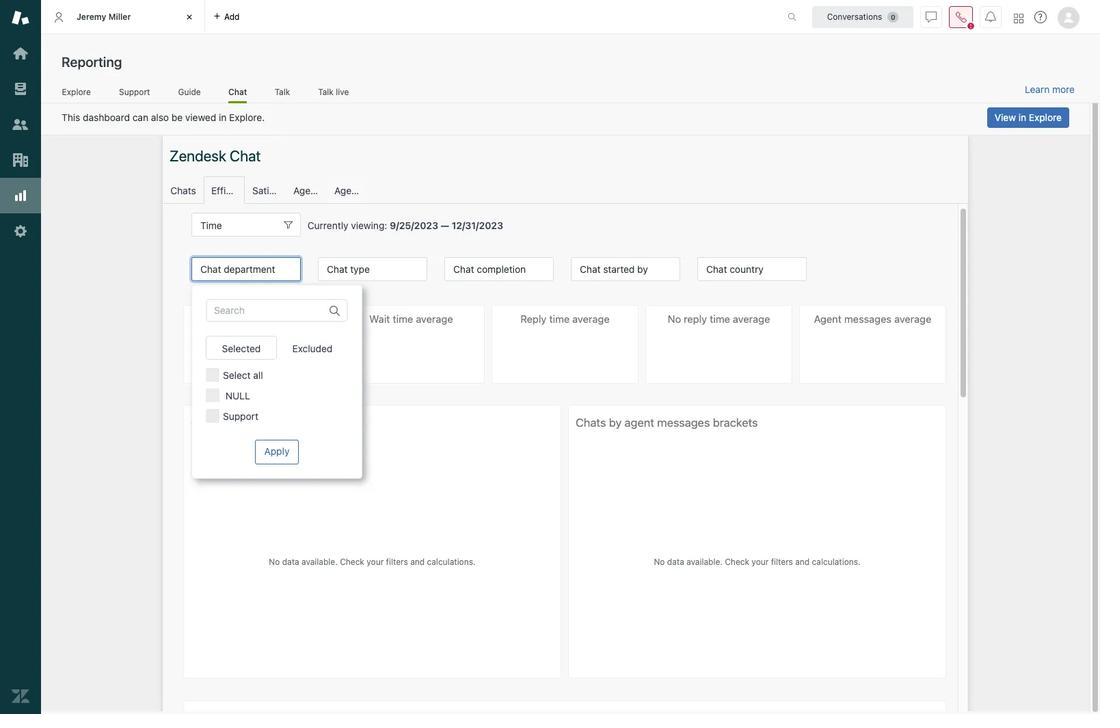 Task type: describe. For each thing, give the bounding box(es) containing it.
support
[[119, 87, 150, 97]]

main element
[[0, 0, 41, 714]]

0 vertical spatial explore
[[62, 87, 91, 97]]

support link
[[119, 87, 151, 101]]

get help image
[[1035, 11, 1047, 23]]

conversations
[[827, 11, 883, 22]]

get started image
[[12, 44, 29, 62]]

in inside button
[[1019, 111, 1027, 123]]

views image
[[12, 80, 29, 98]]

view
[[995, 111, 1016, 123]]

more
[[1053, 83, 1075, 95]]

zendesk products image
[[1014, 13, 1024, 23]]

reporting image
[[12, 187, 29, 205]]

learn
[[1025, 83, 1050, 95]]

be
[[172, 111, 183, 123]]

this
[[62, 111, 80, 123]]

also
[[151, 111, 169, 123]]

zendesk image
[[12, 687, 29, 705]]

button displays agent's chat status as invisible. image
[[926, 11, 937, 22]]

zendesk support image
[[12, 9, 29, 27]]

1 in from the left
[[219, 111, 227, 123]]

close image
[[183, 10, 196, 24]]

viewed
[[185, 111, 216, 123]]

jeremy
[[77, 11, 106, 22]]

chat
[[228, 87, 247, 97]]

live
[[336, 87, 349, 97]]

dashboard
[[83, 111, 130, 123]]

reporting
[[62, 54, 122, 70]]

customers image
[[12, 116, 29, 133]]

chat link
[[228, 87, 247, 103]]



Task type: locate. For each thing, give the bounding box(es) containing it.
explore
[[62, 87, 91, 97], [1029, 111, 1062, 123]]

view in explore button
[[988, 107, 1070, 128]]

explore inside button
[[1029, 111, 1062, 123]]

miller
[[109, 11, 131, 22]]

learn more link
[[1025, 83, 1075, 96]]

tabs tab list
[[41, 0, 774, 34]]

explore.
[[229, 111, 265, 123]]

talk link
[[274, 87, 290, 101]]

talk live
[[318, 87, 349, 97]]

explore down 'learn more' link on the top of the page
[[1029, 111, 1062, 123]]

guide
[[178, 87, 201, 97]]

organizations image
[[12, 151, 29, 169]]

notifications image
[[986, 11, 997, 22]]

talk for talk live
[[318, 87, 334, 97]]

add
[[224, 11, 240, 22]]

0 horizontal spatial in
[[219, 111, 227, 123]]

0 horizontal spatial talk
[[275, 87, 290, 97]]

conversations button
[[813, 6, 914, 28]]

jeremy miller
[[77, 11, 131, 22]]

this dashboard can also be viewed in explore.
[[62, 111, 265, 123]]

can
[[133, 111, 148, 123]]

jeremy miller tab
[[41, 0, 205, 34]]

in right view
[[1019, 111, 1027, 123]]

in right viewed
[[219, 111, 227, 123]]

talk
[[275, 87, 290, 97], [318, 87, 334, 97]]

2 in from the left
[[1019, 111, 1027, 123]]

view in explore
[[995, 111, 1062, 123]]

explore up this in the left of the page
[[62, 87, 91, 97]]

1 talk from the left
[[275, 87, 290, 97]]

learn more
[[1025, 83, 1075, 95]]

add button
[[205, 0, 248, 34]]

1 horizontal spatial in
[[1019, 111, 1027, 123]]

talk for talk
[[275, 87, 290, 97]]

explore link
[[62, 87, 91, 101]]

guide link
[[178, 87, 201, 101]]

admin image
[[12, 222, 29, 240]]

1 horizontal spatial explore
[[1029, 111, 1062, 123]]

1 vertical spatial explore
[[1029, 111, 1062, 123]]

0 horizontal spatial explore
[[62, 87, 91, 97]]

talk right chat
[[275, 87, 290, 97]]

talk left live
[[318, 87, 334, 97]]

2 talk from the left
[[318, 87, 334, 97]]

talk live link
[[318, 87, 350, 101]]

in
[[219, 111, 227, 123], [1019, 111, 1027, 123]]

1 horizontal spatial talk
[[318, 87, 334, 97]]



Task type: vqa. For each thing, say whether or not it's contained in the screenshot.
LIVE
yes



